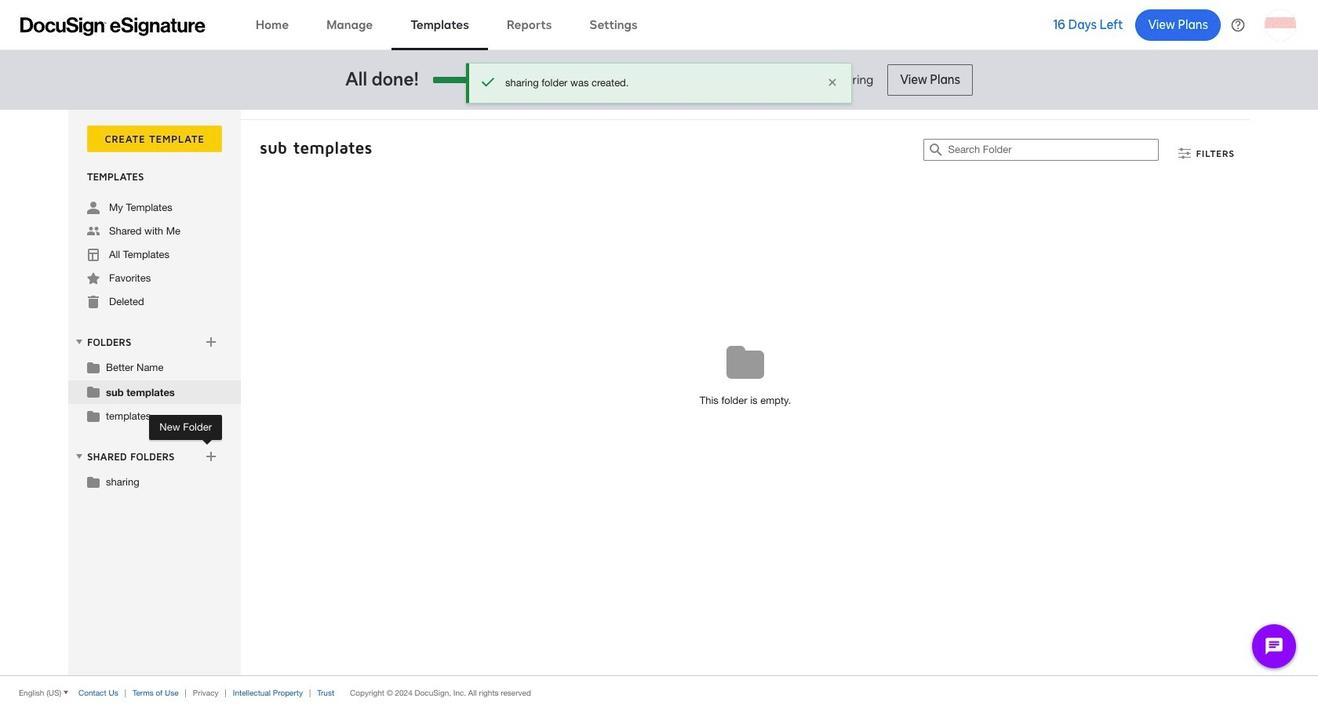 Task type: describe. For each thing, give the bounding box(es) containing it.
user image
[[87, 202, 100, 214]]

2 folder image from the top
[[87, 410, 100, 422]]

more info region
[[0, 676, 1319, 710]]

docusign esignature image
[[20, 17, 206, 36]]

folder image
[[87, 361, 100, 374]]

1 folder image from the top
[[87, 385, 100, 398]]

Search Folder text field
[[949, 140, 1159, 160]]

3 folder image from the top
[[87, 476, 100, 488]]

tooltip inside secondary navigation 'region'
[[149, 415, 222, 440]]

view shared folders image
[[73, 451, 86, 463]]



Task type: locate. For each thing, give the bounding box(es) containing it.
shared image
[[87, 225, 100, 238]]

templates image
[[87, 249, 100, 261]]

2 vertical spatial folder image
[[87, 476, 100, 488]]

view folders image
[[73, 336, 86, 348]]

star filled image
[[87, 272, 100, 285]]

0 vertical spatial folder image
[[87, 385, 100, 398]]

tooltip
[[149, 415, 222, 440]]

trash image
[[87, 296, 100, 309]]

your uploaded profile image image
[[1265, 9, 1297, 40]]

status
[[506, 76, 816, 90]]

secondary navigation region
[[68, 110, 1255, 676]]

folder image
[[87, 385, 100, 398], [87, 410, 100, 422], [87, 476, 100, 488]]

1 vertical spatial folder image
[[87, 410, 100, 422]]



Task type: vqa. For each thing, say whether or not it's contained in the screenshot.
Manage Filters GROUP
no



